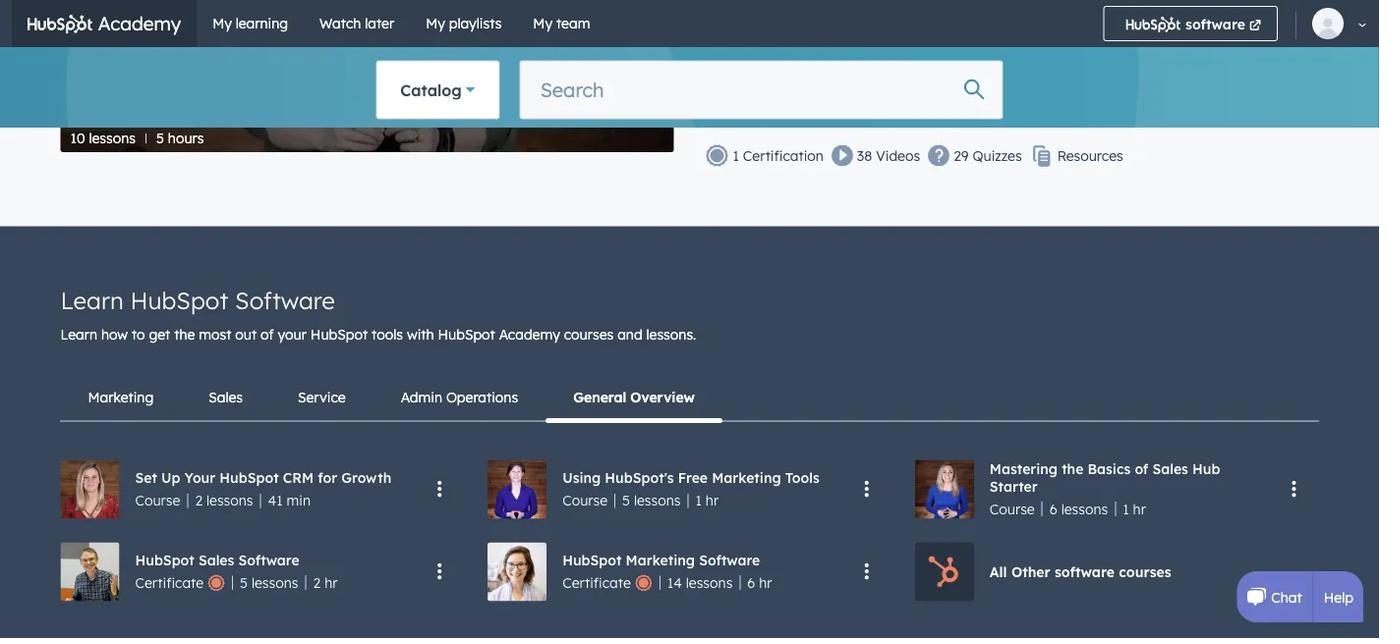 Task type: describe. For each thing, give the bounding box(es) containing it.
sales inside button
[[209, 389, 243, 406]]

basics
[[1088, 461, 1131, 479]]

using
[[562, 470, 601, 487]]

1 horizontal spatial academy
[[499, 326, 560, 343]]

lessons.
[[646, 326, 696, 343]]

online
[[751, 16, 801, 38]]

catalog
[[400, 80, 462, 100]]

admin operations button
[[373, 374, 546, 422]]

service button
[[270, 374, 373, 422]]

general overview
[[573, 389, 695, 406]]

1 vertical spatial marketing
[[712, 470, 781, 487]]

marketing inside button
[[88, 389, 154, 406]]

career.
[[1195, 66, 1238, 83]]

2 for 2 hr
[[313, 575, 321, 593]]

your left business
[[1041, 66, 1070, 83]]

most
[[199, 326, 231, 343]]

the right "get"
[[174, 326, 195, 343]]

lessons right 10
[[89, 130, 136, 147]]

mastering the basics of sales hub starter
[[990, 461, 1220, 496]]

set up your hubspot crm for growth image
[[60, 461, 119, 520]]

29 quizzes
[[954, 147, 1022, 164]]

build an inbound social media strategy that delights your customers and grows your bottom line. leverage the power of social media to transform your business and your career.
[[721, 19, 1268, 83]]

leverage
[[721, 66, 781, 83]]

certification
[[743, 147, 824, 164]]

all
[[990, 564, 1007, 581]]

operations
[[446, 389, 518, 406]]

that
[[978, 19, 1005, 36]]

strategy
[[920, 19, 974, 36]]

14 lessons
[[667, 575, 733, 593]]

2 horizontal spatial and
[[1168, 19, 1193, 36]]

marketing button
[[60, 374, 181, 422]]

your left career.
[[1162, 66, 1191, 83]]

0 horizontal spatial with
[[407, 326, 434, 343]]

hubspot sales software image
[[60, 543, 119, 602]]

later
[[365, 15, 394, 32]]

general overview button
[[546, 374, 722, 424]]

build
[[721, 19, 753, 36]]

of inside mastering the basics of sales hub starter
[[1135, 461, 1148, 479]]

videos
[[876, 147, 920, 164]]

1 horizontal spatial software
[[1181, 16, 1245, 33]]

hubspot up "get"
[[130, 286, 228, 315]]

overview
[[630, 389, 695, 406]]

service
[[298, 389, 346, 406]]

1 hr for free
[[695, 493, 719, 510]]

my learning
[[212, 15, 288, 32]]

learn for learn hubspot software
[[60, 286, 124, 315]]

watch
[[320, 15, 361, 32]]

hubspot_logo image for software
[[1126, 17, 1181, 32]]

customers
[[1097, 19, 1164, 36]]

1 for mastering the basics of sales hub starter
[[1123, 502, 1129, 519]]

next
[[591, 16, 627, 38]]

my for my playlists
[[426, 15, 445, 32]]

other
[[1011, 564, 1050, 581]]

business
[[1074, 66, 1129, 83]]

sales inside mastering the basics of sales hub starter
[[1152, 461, 1188, 479]]

hubspot marketing software image
[[488, 543, 547, 602]]

from
[[875, 16, 915, 38]]

catalog button
[[376, 60, 500, 119]]

hr for using hubspot's free marketing tools
[[706, 493, 719, 510]]

free
[[678, 470, 708, 487]]

your
[[184, 470, 215, 487]]

41 min
[[268, 493, 311, 510]]

skills
[[493, 16, 532, 38]]

how
[[101, 326, 128, 343]]

hubspot up "2 lessons"
[[219, 470, 279, 487]]

my for my team
[[533, 15, 552, 32]]

watch later link
[[304, 0, 410, 47]]

1 vertical spatial courses
[[1119, 564, 1171, 581]]

6 hr
[[747, 575, 772, 593]]

set up your hubspot crm for growth
[[135, 470, 391, 487]]

general
[[573, 389, 626, 406]]

my for my learning
[[212, 15, 232, 32]]

2 horizontal spatial academy
[[999, 16, 1077, 38]]

tools
[[372, 326, 403, 343]]

using hubspot's free marketing tools image
[[488, 461, 547, 520]]

the inside build an inbound social media strategy that delights your customers and grows your bottom line. leverage the power of social media to transform your business and your career.
[[785, 66, 805, 83]]

your right out
[[278, 326, 307, 343]]

level
[[632, 16, 669, 38]]

1 vertical spatial media
[[911, 66, 952, 83]]

learning
[[236, 15, 288, 32]]

learn hubspot software
[[60, 286, 335, 315]]

min
[[287, 493, 311, 510]]

take your professional skills to the next level with free online training from hubspot academy
[[302, 16, 1077, 38]]

29
[[954, 147, 969, 164]]

resources
[[1057, 147, 1123, 164]]

of inside build an inbound social media strategy that delights your customers and grows your bottom line. leverage the power of social media to transform your business and your career.
[[853, 66, 866, 83]]

1 vertical spatial and
[[1133, 66, 1158, 83]]

2 hr
[[313, 575, 338, 593]]

playlists
[[449, 15, 502, 32]]

1 certification
[[733, 147, 824, 164]]

growth
[[341, 470, 391, 487]]

power
[[809, 66, 849, 83]]

your right delights at the top right
[[1064, 19, 1093, 36]]

to inside build an inbound social media strategy that delights your customers and grows your bottom line. leverage the power of social media to transform your business and your career.
[[956, 66, 970, 83]]

certificate for sales
[[135, 575, 204, 593]]

set
[[135, 470, 157, 487]]

41
[[268, 493, 283, 510]]

hubspot's
[[605, 470, 674, 487]]

1 for using hubspot's free marketing tools
[[695, 493, 702, 510]]

watch later
[[320, 15, 394, 32]]

delights
[[1009, 19, 1060, 36]]

using hubspot's free marketing tools
[[562, 470, 820, 487]]

lessons for using hubspot's free marketing tools
[[634, 493, 681, 510]]

hubspot left tools
[[310, 326, 368, 343]]

sales button
[[181, 374, 270, 422]]

hub
[[1192, 461, 1220, 479]]

my team link
[[517, 0, 606, 47]]

2 lessons
[[195, 493, 253, 510]]

chat
[[1271, 589, 1302, 606]]

my playlists
[[426, 15, 502, 32]]

mastering the basics of sales hub starter image
[[915, 461, 974, 520]]



Task type: vqa. For each thing, say whether or not it's contained in the screenshot.
the all to the middle
no



Task type: locate. For each thing, give the bounding box(es) containing it.
course for mastering the basics of sales hub starter
[[990, 502, 1035, 519]]

for
[[318, 470, 337, 487]]

5 lessons down hubspot's
[[622, 493, 681, 510]]

1 vertical spatial 6
[[747, 575, 755, 593]]

free
[[714, 16, 746, 38]]

the left next
[[559, 16, 586, 38]]

out
[[235, 326, 257, 343]]

2 horizontal spatial course
[[990, 502, 1035, 519]]

0 horizontal spatial 2
[[195, 493, 203, 510]]

the down the line. at right
[[785, 66, 805, 83]]

0 vertical spatial 5
[[156, 130, 164, 147]]

of right basics
[[1135, 461, 1148, 479]]

0 horizontal spatial 5 lessons
[[240, 575, 298, 593]]

0 horizontal spatial courses
[[564, 326, 614, 343]]

social
[[834, 19, 872, 36], [870, 66, 908, 83]]

navigation containing my learning
[[197, 0, 1084, 47]]

2 vertical spatial 5
[[240, 575, 248, 593]]

0 vertical spatial media
[[875, 19, 916, 36]]

my left learning
[[212, 15, 232, 32]]

with
[[674, 16, 709, 38], [407, 326, 434, 343]]

1 horizontal spatial with
[[674, 16, 709, 38]]

1 vertical spatial 5 lessons
[[240, 575, 298, 593]]

marketing right the free
[[712, 470, 781, 487]]

1 horizontal spatial 1
[[733, 147, 739, 164]]

sales down most
[[209, 389, 243, 406]]

and
[[1168, 19, 1193, 36], [1133, 66, 1158, 83], [617, 326, 642, 343]]

learn for learn how to get the most out of your hubspot tools with hubspot academy courses and lessons.
[[60, 326, 97, 343]]

software up 14 lessons
[[699, 552, 760, 569]]

1 hr for basics
[[1123, 502, 1146, 519]]

sales
[[209, 389, 243, 406], [1152, 461, 1188, 479], [198, 552, 234, 569]]

my right skills
[[533, 15, 552, 32]]

2 my from the left
[[426, 15, 445, 32]]

mastering
[[990, 461, 1058, 479]]

1 horizontal spatial hubspot_logo image
[[1126, 17, 1181, 32]]

1 horizontal spatial and
[[1133, 66, 1158, 83]]

1 horizontal spatial of
[[853, 66, 866, 83]]

2 horizontal spatial my
[[533, 15, 552, 32]]

1 vertical spatial social
[[870, 66, 908, 83]]

courses
[[564, 326, 614, 343], [1119, 564, 1171, 581]]

lessons down "your" on the bottom left
[[206, 493, 253, 510]]

1 horizontal spatial 5
[[240, 575, 248, 593]]

1 horizontal spatial 2
[[313, 575, 321, 593]]

hubspot sales software
[[135, 552, 299, 569]]

0 vertical spatial software
[[1181, 16, 1245, 33]]

5 down hubspot's
[[622, 493, 630, 510]]

1 horizontal spatial marketing
[[626, 552, 695, 569]]

2 vertical spatial of
[[1135, 461, 1148, 479]]

Search search field
[[520, 60, 1003, 119]]

learn how to get the most out of your hubspot tools with hubspot academy courses and lessons.
[[60, 326, 696, 343]]

0 horizontal spatial hubspot_logo image
[[28, 15, 93, 33]]

course
[[135, 493, 180, 510], [562, 493, 608, 510], [990, 502, 1035, 519]]

5 for 10 lessons
[[156, 130, 164, 147]]

the inside mastering the basics of sales hub starter
[[1062, 461, 1084, 479]]

0 vertical spatial navigation
[[197, 0, 1084, 47]]

certificate down hubspot sales software
[[135, 575, 204, 593]]

hubspot_logo image
[[28, 15, 93, 33], [1126, 17, 1181, 32]]

2 vertical spatial to
[[132, 326, 145, 343]]

your right the take
[[345, 16, 382, 38]]

sales left hub
[[1152, 461, 1188, 479]]

1 my from the left
[[212, 15, 232, 32]]

software for hubspot sales software
[[238, 552, 299, 569]]

social left from
[[834, 19, 872, 36]]

38
[[857, 147, 872, 164]]

0 vertical spatial marketing
[[88, 389, 154, 406]]

my left playlists
[[426, 15, 445, 32]]

my playlists link
[[410, 0, 517, 47]]

the left basics
[[1062, 461, 1084, 479]]

0 vertical spatial sales
[[209, 389, 243, 406]]

1 vertical spatial to
[[956, 66, 970, 83]]

1 vertical spatial 2
[[313, 575, 321, 593]]

grows
[[1197, 19, 1235, 36]]

software up out
[[235, 286, 335, 315]]

5 hours
[[156, 130, 204, 147]]

6 for 6 hr
[[747, 575, 755, 593]]

up
[[161, 470, 180, 487]]

3 my from the left
[[533, 15, 552, 32]]

learn up the how
[[60, 286, 124, 315]]

of right power
[[853, 66, 866, 83]]

1 down the free
[[695, 493, 702, 510]]

1 down the includes:
[[733, 147, 739, 164]]

tools
[[785, 470, 820, 487]]

hours
[[168, 130, 204, 147]]

hubspot right from
[[920, 16, 994, 38]]

training
[[806, 16, 870, 38]]

1 learn from the top
[[60, 286, 124, 315]]

admin operations
[[401, 389, 518, 406]]

0 horizontal spatial software
[[1055, 564, 1115, 581]]

2 learn from the top
[[60, 326, 97, 343]]

with right tools
[[407, 326, 434, 343]]

0 horizontal spatial 1 hr
[[695, 493, 719, 510]]

course for using hubspot's free marketing tools
[[562, 493, 608, 510]]

6 down mastering
[[1050, 502, 1057, 519]]

and left grows
[[1168, 19, 1193, 36]]

2 for 2 lessons
[[195, 493, 203, 510]]

2 horizontal spatial to
[[956, 66, 970, 83]]

hubspot right hubspot marketing software image
[[562, 552, 622, 569]]

0 vertical spatial and
[[1168, 19, 1193, 36]]

social down from
[[870, 66, 908, 83]]

my learning link
[[197, 0, 304, 47]]

marketing up "14"
[[626, 552, 695, 569]]

learn left the how
[[60, 326, 97, 343]]

0 horizontal spatial course
[[135, 493, 180, 510]]

5 lessons left 2 hr
[[240, 575, 298, 593]]

hubspot_logo image for academy
[[28, 15, 93, 33]]

lessons for mastering the basics of sales hub starter
[[1061, 502, 1108, 519]]

includes:
[[705, 106, 767, 124]]

0 horizontal spatial 1
[[695, 493, 702, 510]]

0 horizontal spatial my
[[212, 15, 232, 32]]

team
[[556, 15, 590, 32]]

media left strategy
[[875, 19, 916, 36]]

with left the free
[[674, 16, 709, 38]]

2 horizontal spatial 1
[[1123, 502, 1129, 519]]

0 vertical spatial to
[[537, 16, 554, 38]]

lessons for hubspot sales software
[[252, 575, 298, 593]]

marketing
[[88, 389, 154, 406], [712, 470, 781, 487], [626, 552, 695, 569]]

1 hr down the free
[[695, 493, 719, 510]]

1 vertical spatial 5
[[622, 493, 630, 510]]

course down the starter
[[990, 502, 1035, 519]]

0 vertical spatial with
[[674, 16, 709, 38]]

1 horizontal spatial certificate
[[562, 575, 631, 593]]

all other software courses
[[990, 564, 1171, 581]]

0 vertical spatial of
[[853, 66, 866, 83]]

hubspot up admin operations
[[438, 326, 495, 343]]

0 horizontal spatial marketing
[[88, 389, 154, 406]]

marketing down the how
[[88, 389, 154, 406]]

software up career.
[[1181, 16, 1245, 33]]

hubspot
[[920, 16, 994, 38], [130, 286, 228, 315], [310, 326, 368, 343], [438, 326, 495, 343], [219, 470, 279, 487], [135, 552, 194, 569], [562, 552, 622, 569]]

hr for hubspot sales software
[[325, 575, 338, 593]]

1 horizontal spatial my
[[426, 15, 445, 32]]

course for set up your hubspot crm for growth
[[135, 493, 180, 510]]

2 vertical spatial sales
[[198, 552, 234, 569]]

academy
[[93, 12, 181, 35], [999, 16, 1077, 38], [499, 326, 560, 343]]

1 vertical spatial navigation
[[60, 374, 1319, 424]]

10 lessons
[[70, 130, 136, 147]]

5 lessons
[[622, 493, 681, 510], [240, 575, 298, 593]]

1 vertical spatial sales
[[1152, 461, 1188, 479]]

certificate
[[135, 575, 204, 593], [562, 575, 631, 593]]

my team
[[533, 15, 590, 32]]

6 lessons
[[1050, 502, 1108, 519]]

2 horizontal spatial marketing
[[712, 470, 781, 487]]

lessons left 2 hr
[[252, 575, 298, 593]]

2 horizontal spatial of
[[1135, 461, 1148, 479]]

5 lessons for free
[[622, 493, 681, 510]]

crm
[[283, 470, 314, 487]]

0 horizontal spatial academy
[[93, 12, 181, 35]]

lessons
[[89, 130, 136, 147], [206, 493, 253, 510], [634, 493, 681, 510], [1061, 502, 1108, 519], [252, 575, 298, 593], [686, 575, 733, 593]]

certificate down hubspot marketing software
[[562, 575, 631, 593]]

5
[[156, 130, 164, 147], [622, 493, 630, 510], [240, 575, 248, 593]]

5 lessons for software
[[240, 575, 298, 593]]

software
[[1181, 16, 1245, 33], [1055, 564, 1115, 581]]

software for hubspot marketing software
[[699, 552, 760, 569]]

course thumbnail image
[[60, 0, 674, 153]]

1 horizontal spatial to
[[537, 16, 554, 38]]

to left "get"
[[132, 326, 145, 343]]

1 horizontal spatial 1 hr
[[1123, 502, 1146, 519]]

admin
[[401, 389, 442, 406]]

1 vertical spatial of
[[261, 326, 274, 343]]

sales down "2 lessons"
[[198, 552, 234, 569]]

2 vertical spatial and
[[617, 326, 642, 343]]

0 vertical spatial 5 lessons
[[622, 493, 681, 510]]

0 vertical spatial learn
[[60, 286, 124, 315]]

0 vertical spatial 2
[[195, 493, 203, 510]]

1 vertical spatial with
[[407, 326, 434, 343]]

hr for mastering the basics of sales hub starter
[[1133, 502, 1146, 519]]

take
[[302, 16, 340, 38]]

certificate for marketing
[[562, 575, 631, 593]]

your right grows
[[1239, 19, 1268, 36]]

0 horizontal spatial 6
[[747, 575, 755, 593]]

lessons right "14"
[[686, 575, 733, 593]]

lessons down hubspot's
[[634, 493, 681, 510]]

0 horizontal spatial 5
[[156, 130, 164, 147]]

5 left hours
[[156, 130, 164, 147]]

5 down hubspot sales software
[[240, 575, 248, 593]]

my
[[212, 15, 232, 32], [426, 15, 445, 32], [533, 15, 552, 32]]

inbound
[[777, 19, 830, 36]]

hubspot right "hubspot sales software" image
[[135, 552, 194, 569]]

hr for hubspot marketing software
[[759, 575, 772, 593]]

5 for course
[[622, 493, 630, 510]]

0 vertical spatial courses
[[564, 326, 614, 343]]

software for learn hubspot software
[[235, 286, 335, 315]]

6 for 6 lessons
[[1050, 502, 1057, 519]]

software right other
[[1055, 564, 1115, 581]]

get
[[149, 326, 170, 343]]

of right out
[[261, 326, 274, 343]]

to left transform
[[956, 66, 970, 83]]

1 hr down mastering the basics of sales hub starter
[[1123, 502, 1146, 519]]

0 horizontal spatial certificate
[[135, 575, 204, 593]]

course down using
[[562, 493, 608, 510]]

media down strategy
[[911, 66, 952, 83]]

media
[[875, 19, 916, 36], [911, 66, 952, 83]]

1 horizontal spatial course
[[562, 493, 608, 510]]

2 certificate from the left
[[562, 575, 631, 593]]

lessons for hubspot marketing software
[[686, 575, 733, 593]]

1 horizontal spatial courses
[[1119, 564, 1171, 581]]

0 horizontal spatial and
[[617, 326, 642, 343]]

1
[[733, 147, 739, 164], [695, 493, 702, 510], [1123, 502, 1129, 519]]

1 horizontal spatial 5 lessons
[[622, 493, 681, 510]]

lessons for set up your hubspot crm for growth
[[206, 493, 253, 510]]

0 vertical spatial 6
[[1050, 502, 1057, 519]]

1 down mastering the basics of sales hub starter
[[1123, 502, 1129, 519]]

and left the lessons.
[[617, 326, 642, 343]]

1 vertical spatial learn
[[60, 326, 97, 343]]

navigation
[[197, 0, 1084, 47], [60, 374, 1319, 424]]

bottom
[[721, 43, 769, 60]]

1 horizontal spatial 6
[[1050, 502, 1057, 519]]

0 vertical spatial social
[[834, 19, 872, 36]]

2 horizontal spatial 5
[[622, 493, 630, 510]]

and right business
[[1133, 66, 1158, 83]]

hubspot marketing software
[[562, 552, 760, 569]]

0 horizontal spatial to
[[132, 326, 145, 343]]

starter
[[990, 479, 1038, 496]]

transform
[[973, 66, 1037, 83]]

lessons down mastering the basics of sales hub starter
[[1061, 502, 1108, 519]]

1 vertical spatial software
[[1055, 564, 1115, 581]]

1 certificate from the left
[[135, 575, 204, 593]]

14
[[667, 575, 682, 593]]

help
[[1324, 589, 1354, 606]]

to left team
[[537, 16, 554, 38]]

your
[[345, 16, 382, 38], [1064, 19, 1093, 36], [1239, 19, 1268, 36], [1041, 66, 1070, 83], [1162, 66, 1191, 83], [278, 326, 307, 343]]

6 right 14 lessons
[[747, 575, 755, 593]]

learn
[[60, 286, 124, 315], [60, 326, 97, 343]]

software down 41
[[238, 552, 299, 569]]

2 vertical spatial marketing
[[626, 552, 695, 569]]

quizzes
[[973, 147, 1022, 164]]

navigation containing marketing
[[60, 374, 1319, 424]]

course down set
[[135, 493, 180, 510]]

0 horizontal spatial of
[[261, 326, 274, 343]]

10
[[70, 130, 85, 147]]

an
[[757, 19, 774, 36]]



